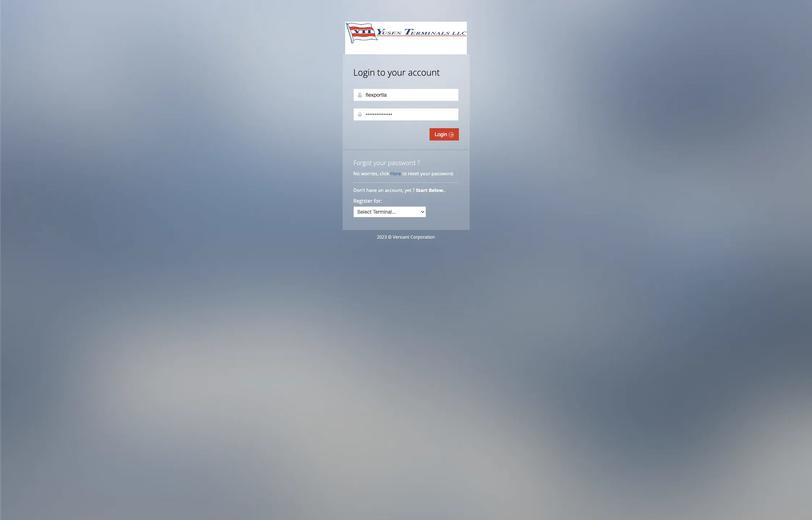Task type: describe. For each thing, give the bounding box(es) containing it.
here link
[[391, 170, 401, 177]]

register for:
[[354, 198, 382, 204]]

have
[[367, 187, 377, 194]]

Password password field
[[354, 108, 459, 121]]

login button
[[430, 128, 459, 141]]

Username text field
[[354, 89, 459, 101]]

here
[[391, 170, 401, 177]]

don't have an account, yet ? start below. .
[[354, 187, 447, 194]]

0 horizontal spatial your
[[374, 158, 387, 167]]

lock image
[[357, 112, 363, 117]]

? inside forgot your password ? no worries, click here to reset your password.
[[417, 158, 420, 167]]

start
[[416, 187, 428, 194]]

account,
[[385, 187, 404, 194]]

2023
[[377, 234, 387, 240]]

©
[[388, 234, 392, 240]]

corporation
[[411, 234, 435, 240]]

2023 © versiant corporation
[[377, 234, 435, 240]]

an
[[378, 187, 384, 194]]

2 vertical spatial your
[[421, 170, 431, 177]]

user image
[[357, 92, 363, 98]]

password
[[388, 158, 416, 167]]

login for login
[[435, 132, 449, 137]]

reset
[[408, 170, 419, 177]]

worries,
[[361, 170, 379, 177]]

for:
[[374, 198, 382, 204]]

versiant
[[393, 234, 410, 240]]



Task type: vqa. For each thing, say whether or not it's contained in the screenshot.
Don'T Have An Account, Yet ? Start Below. .
yes



Task type: locate. For each thing, give the bounding box(es) containing it.
1 vertical spatial ?
[[413, 187, 415, 194]]

yet
[[405, 187, 412, 194]]

login inside login button
[[435, 132, 449, 137]]

.
[[445, 187, 446, 194]]

no
[[354, 170, 360, 177]]

1 vertical spatial your
[[374, 158, 387, 167]]

0 vertical spatial login
[[354, 66, 375, 78]]

don't
[[354, 187, 365, 194]]

1 horizontal spatial your
[[388, 66, 406, 78]]

your up username text field
[[388, 66, 406, 78]]

forgot
[[354, 158, 372, 167]]

?
[[417, 158, 420, 167], [413, 187, 415, 194]]

1 vertical spatial to
[[403, 170, 407, 177]]

2 horizontal spatial your
[[421, 170, 431, 177]]

1 horizontal spatial ?
[[417, 158, 420, 167]]

0 vertical spatial ?
[[417, 158, 420, 167]]

below.
[[429, 187, 445, 194]]

0 vertical spatial your
[[388, 66, 406, 78]]

1 vertical spatial login
[[435, 132, 449, 137]]

? right yet
[[413, 187, 415, 194]]

register
[[354, 198, 373, 204]]

password.
[[432, 170, 454, 177]]

0 horizontal spatial to
[[378, 66, 386, 78]]

login to your account
[[354, 66, 440, 78]]

1 horizontal spatial to
[[403, 170, 407, 177]]

to up username text field
[[378, 66, 386, 78]]

your right the reset
[[421, 170, 431, 177]]

login for login to your account
[[354, 66, 375, 78]]

0 horizontal spatial ?
[[413, 187, 415, 194]]

swapright image
[[449, 132, 454, 137]]

forgot your password ? no worries, click here to reset your password.
[[354, 158, 454, 177]]

click
[[380, 170, 389, 177]]

to inside forgot your password ? no worries, click here to reset your password.
[[403, 170, 407, 177]]

0 horizontal spatial login
[[354, 66, 375, 78]]

to
[[378, 66, 386, 78], [403, 170, 407, 177]]

your up click
[[374, 158, 387, 167]]

0 vertical spatial to
[[378, 66, 386, 78]]

? up the reset
[[417, 158, 420, 167]]

login
[[354, 66, 375, 78], [435, 132, 449, 137]]

account
[[408, 66, 440, 78]]

your
[[388, 66, 406, 78], [374, 158, 387, 167], [421, 170, 431, 177]]

to right here link
[[403, 170, 407, 177]]

1 horizontal spatial login
[[435, 132, 449, 137]]



